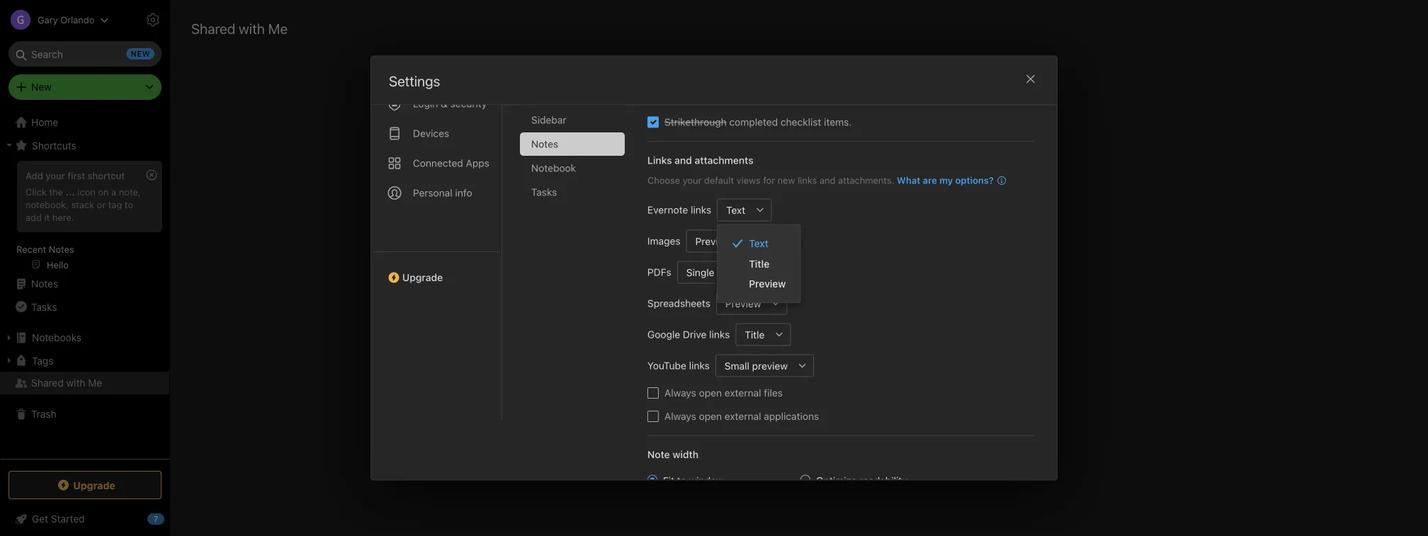 Task type: describe. For each thing, give the bounding box(es) containing it.
will
[[852, 347, 868, 360]]

note,
[[119, 186, 141, 197]]

me inside shared with me element
[[268, 20, 288, 36]]

notebooks
[[711, 347, 765, 360]]

trash link
[[0, 403, 169, 426]]

window
[[689, 475, 724, 487]]

settings image
[[145, 11, 162, 28]]

up
[[901, 347, 914, 360]]

your for default
[[683, 175, 702, 186]]

optimize readability
[[816, 475, 907, 487]]

on
[[98, 186, 109, 197]]

connected
[[413, 157, 463, 169]]

dropdown list menu
[[718, 233, 800, 294]]

1 vertical spatial shared
[[768, 347, 803, 360]]

links
[[648, 154, 672, 166]]

open for always open external applications
[[699, 411, 722, 422]]

for
[[763, 175, 775, 186]]

small preview
[[725, 360, 788, 372]]

preview for preview button to the bottom
[[725, 298, 761, 309]]

click
[[26, 186, 47, 197]]

shared with me link
[[0, 372, 169, 395]]

login
[[413, 98, 438, 109]]

attachments
[[695, 154, 754, 166]]

small
[[725, 360, 749, 372]]

options?
[[955, 175, 994, 186]]

are
[[923, 175, 937, 186]]

fit to window
[[663, 475, 724, 487]]

my
[[940, 175, 953, 186]]

google
[[648, 329, 680, 340]]

google drive links
[[648, 329, 730, 340]]

notes and notebooks shared with you will show up here.
[[655, 347, 943, 360]]

your for first
[[45, 170, 65, 181]]

completed
[[729, 116, 778, 128]]

yet
[[836, 319, 855, 335]]

icon on a note, notebook, stack or tag to add it here.
[[26, 186, 141, 222]]

0 horizontal spatial with
[[66, 377, 85, 389]]

add
[[26, 170, 43, 181]]

trash
[[31, 408, 56, 420]]

text inside 'link'
[[749, 238, 769, 249]]

always open external files
[[665, 387, 783, 399]]

security
[[450, 98, 487, 109]]

sidebar
[[531, 114, 566, 126]]

1 horizontal spatial shared
[[191, 20, 235, 36]]

settings
[[389, 73, 440, 89]]

external for files
[[725, 387, 761, 399]]

readability
[[860, 475, 907, 487]]

drive
[[683, 329, 707, 340]]

text link
[[718, 233, 800, 254]]

shared with me element
[[170, 0, 1428, 536]]

to inside option group
[[677, 475, 686, 487]]

personal info
[[413, 187, 472, 199]]

1 horizontal spatial with
[[239, 20, 265, 36]]

files
[[764, 387, 783, 399]]

applications
[[764, 411, 819, 422]]

preview inside dropdown list menu
[[749, 278, 786, 290]]

sidebar tab
[[520, 108, 625, 132]]

tasks tab
[[520, 181, 625, 204]]

option group containing fit to window
[[648, 474, 937, 536]]

show
[[871, 347, 898, 360]]

title link
[[718, 254, 800, 274]]

shortcut
[[88, 170, 125, 181]]

expand tags image
[[4, 355, 15, 366]]

&
[[441, 98, 448, 109]]

the
[[49, 186, 63, 197]]

notes inside 'group'
[[49, 244, 74, 254]]

1 vertical spatial with
[[806, 347, 827, 360]]

links left text button
[[691, 204, 711, 216]]

nothing
[[744, 319, 790, 335]]

views
[[737, 175, 761, 186]]

optimize
[[816, 475, 857, 487]]

always open external applications
[[665, 411, 819, 422]]

or
[[97, 199, 106, 210]]

shortcuts button
[[0, 134, 169, 157]]

apps
[[466, 157, 489, 169]]

notebooks link
[[0, 327, 169, 349]]

evernote links
[[648, 204, 711, 216]]

new button
[[9, 74, 162, 100]]

notes link
[[0, 273, 169, 295]]

icon
[[78, 186, 96, 197]]

Search text field
[[18, 41, 152, 67]]

notes down recent notes
[[31, 278, 58, 290]]

a
[[111, 186, 116, 197]]

preview
[[752, 360, 788, 372]]

Choose default view option for Evernote links field
[[717, 199, 772, 221]]

notebook
[[531, 162, 576, 174]]

preview link
[[718, 274, 800, 294]]

title inside "link"
[[749, 258, 770, 270]]

tasks inside tab
[[531, 186, 557, 198]]



Task type: vqa. For each thing, say whether or not it's contained in the screenshot.
More actions image
no



Task type: locate. For each thing, give the bounding box(es) containing it.
1 horizontal spatial text
[[749, 238, 769, 249]]

what are my options?
[[897, 175, 994, 186]]

text button
[[717, 199, 749, 221]]

and for attachments
[[675, 154, 692, 166]]

me
[[268, 20, 288, 36], [88, 377, 102, 389]]

here. right up on the bottom
[[917, 347, 943, 360]]

shared down choose default view option for google drive links field on the right of the page
[[768, 347, 803, 360]]

external down always open external files
[[725, 411, 761, 422]]

title up 'preview' link on the bottom of the page
[[749, 258, 770, 270]]

tasks up notebooks on the left of page
[[31, 301, 57, 313]]

add
[[26, 212, 42, 222]]

None search field
[[18, 41, 152, 67]]

0 vertical spatial external
[[725, 387, 761, 399]]

preview inside 'field'
[[695, 235, 731, 247]]

external up always open external applications
[[725, 387, 761, 399]]

1 always from the top
[[665, 387, 696, 399]]

shared up notes and notebooks shared with you will show up here.
[[793, 319, 833, 335]]

notebooks
[[32, 332, 82, 344]]

me inside the shared with me link
[[88, 377, 102, 389]]

tasks down notebook
[[531, 186, 557, 198]]

Always open external files checkbox
[[648, 388, 659, 399]]

tag
[[108, 199, 122, 210]]

external
[[725, 387, 761, 399], [725, 411, 761, 422]]

here. inside shared with me element
[[917, 347, 943, 360]]

new
[[31, 81, 52, 93]]

tags button
[[0, 349, 169, 372]]

0 vertical spatial shared
[[191, 20, 235, 36]]

0 vertical spatial upgrade
[[402, 272, 443, 283]]

shared with me
[[191, 20, 288, 36], [31, 377, 102, 389]]

shared with me inside tree
[[31, 377, 102, 389]]

youtube links
[[648, 360, 710, 372]]

1 vertical spatial preview
[[749, 278, 786, 290]]

links down drive
[[689, 360, 710, 372]]

preview for the topmost preview button
[[695, 235, 731, 247]]

0 horizontal spatial tasks
[[31, 301, 57, 313]]

1 vertical spatial shared with me
[[31, 377, 102, 389]]

2 open from the top
[[699, 411, 722, 422]]

group inside tree
[[0, 157, 169, 278]]

1 vertical spatial always
[[665, 411, 696, 422]]

0 vertical spatial open
[[699, 387, 722, 399]]

preview down the title "link"
[[749, 278, 786, 290]]

click the ...
[[26, 186, 75, 197]]

preview button up single page button
[[686, 230, 735, 253]]

0 vertical spatial tasks
[[531, 186, 557, 198]]

0 vertical spatial shared with me
[[191, 20, 288, 36]]

preview button up 'title' button
[[716, 292, 765, 315]]

notes inside shared with me element
[[655, 347, 686, 360]]

your
[[45, 170, 65, 181], [683, 175, 702, 186]]

open for always open external files
[[699, 387, 722, 399]]

shortcuts
[[32, 139, 76, 151]]

links and attachments
[[648, 154, 754, 166]]

0 vertical spatial text
[[726, 204, 745, 216]]

home link
[[0, 111, 170, 134]]

tasks inside 'button'
[[31, 301, 57, 313]]

2 always from the top
[[665, 411, 696, 422]]

0 vertical spatial with
[[239, 20, 265, 36]]

1 vertical spatial open
[[699, 411, 722, 422]]

1 vertical spatial upgrade button
[[9, 471, 162, 499]]

1 vertical spatial and
[[820, 175, 836, 186]]

1 vertical spatial title
[[745, 329, 765, 341]]

close image
[[1022, 70, 1039, 87]]

to right fit
[[677, 475, 686, 487]]

1 horizontal spatial here.
[[917, 347, 943, 360]]

images
[[648, 235, 681, 247]]

2 external from the top
[[725, 411, 761, 422]]

and for notebooks
[[689, 347, 708, 360]]

2 vertical spatial preview
[[725, 298, 761, 309]]

0 horizontal spatial upgrade button
[[9, 471, 162, 499]]

choose
[[648, 175, 680, 186]]

single page
[[686, 267, 740, 278]]

width
[[673, 449, 699, 460]]

1 vertical spatial shared
[[31, 377, 64, 389]]

shared
[[191, 20, 235, 36], [31, 377, 64, 389]]

and inside shared with me element
[[689, 347, 708, 360]]

strikethrough
[[665, 116, 727, 128]]

1 horizontal spatial tasks
[[531, 186, 557, 198]]

attachments.
[[838, 175, 894, 186]]

home
[[31, 117, 58, 128]]

to inside icon on a note, notebook, stack or tag to add it here.
[[125, 199, 133, 210]]

group containing add your first shortcut
[[0, 157, 169, 278]]

tab list for choose your default views for new links and attachments.
[[520, 60, 636, 421]]

0 vertical spatial to
[[125, 199, 133, 210]]

text
[[726, 204, 745, 216], [749, 238, 769, 249]]

with
[[239, 20, 265, 36], [806, 347, 827, 360], [66, 377, 85, 389]]

links right new
[[798, 175, 817, 186]]

and right the links
[[675, 154, 692, 166]]

always for always open external files
[[665, 387, 696, 399]]

1 vertical spatial tasks
[[31, 301, 57, 313]]

0 horizontal spatial upgrade
[[73, 479, 115, 491]]

Choose default view option for Google Drive links field
[[736, 323, 791, 346]]

items.
[[824, 116, 852, 128]]

0 horizontal spatial to
[[125, 199, 133, 210]]

default
[[704, 175, 734, 186]]

0 vertical spatial shared
[[793, 319, 833, 335]]

personal
[[413, 187, 452, 199]]

notebook tab
[[520, 157, 625, 180]]

tab list containing sidebar
[[520, 60, 636, 421]]

shared down tags
[[31, 377, 64, 389]]

0 vertical spatial here.
[[52, 212, 74, 222]]

always right always open external files option
[[665, 387, 696, 399]]

0 vertical spatial preview
[[695, 235, 731, 247]]

text down the 'views'
[[726, 204, 745, 216]]

1 open from the top
[[699, 387, 722, 399]]

group
[[0, 157, 169, 278]]

Always open external applications checkbox
[[648, 411, 659, 422]]

Choose default view option for Images field
[[686, 230, 758, 253]]

1 horizontal spatial to
[[677, 475, 686, 487]]

Choose default view option for PDFs field
[[677, 261, 766, 284]]

title up notebooks
[[745, 329, 765, 341]]

shared inside tree
[[31, 377, 64, 389]]

new
[[778, 175, 795, 186]]

1 vertical spatial text
[[749, 238, 769, 249]]

info
[[455, 187, 472, 199]]

1 horizontal spatial your
[[683, 175, 702, 186]]

page
[[717, 267, 740, 278]]

your down links and attachments
[[683, 175, 702, 186]]

recent
[[16, 244, 46, 254]]

0 horizontal spatial here.
[[52, 212, 74, 222]]

pdfs
[[648, 266, 671, 278]]

choose your default views for new links and attachments.
[[648, 175, 894, 186]]

open down always open external files
[[699, 411, 722, 422]]

login & security
[[413, 98, 487, 109]]

tree containing home
[[0, 111, 170, 458]]

here. inside icon on a note, notebook, stack or tag to add it here.
[[52, 212, 74, 222]]

1 horizontal spatial upgrade button
[[371, 251, 502, 289]]

0 horizontal spatial tab list
[[371, 46, 502, 421]]

notes tab
[[520, 132, 625, 156]]

text inside button
[[726, 204, 745, 216]]

0 horizontal spatial shared
[[31, 377, 64, 389]]

and left attachments.
[[820, 175, 836, 186]]

Select218 checkbox
[[648, 117, 659, 128]]

preview
[[695, 235, 731, 247], [749, 278, 786, 290], [725, 298, 761, 309]]

tab list containing login & security
[[371, 46, 502, 421]]

1 horizontal spatial upgrade
[[402, 272, 443, 283]]

expand notebooks image
[[4, 332, 15, 344]]

stack
[[71, 199, 94, 210]]

connected apps
[[413, 157, 489, 169]]

1 vertical spatial here.
[[917, 347, 943, 360]]

1 horizontal spatial tab list
[[520, 60, 636, 421]]

0 horizontal spatial your
[[45, 170, 65, 181]]

2 horizontal spatial with
[[806, 347, 827, 360]]

recent notes
[[16, 244, 74, 254]]

to down note, at left top
[[125, 199, 133, 210]]

always for always open external applications
[[665, 411, 696, 422]]

your inside tree
[[45, 170, 65, 181]]

1 horizontal spatial me
[[268, 20, 288, 36]]

evernote
[[648, 204, 688, 216]]

0 vertical spatial preview button
[[686, 230, 735, 253]]

first
[[67, 170, 85, 181]]

0 vertical spatial me
[[268, 20, 288, 36]]

notes inside tab
[[531, 138, 558, 150]]

always right always open external applications checkbox
[[665, 411, 696, 422]]

tags
[[32, 355, 53, 366]]

1 external from the top
[[725, 387, 761, 399]]

fit
[[663, 475, 675, 487]]

1 vertical spatial external
[[725, 411, 761, 422]]

here. right it
[[52, 212, 74, 222]]

shared right settings image
[[191, 20, 235, 36]]

0 vertical spatial title
[[749, 258, 770, 270]]

external for applications
[[725, 411, 761, 422]]

2 vertical spatial with
[[66, 377, 85, 389]]

tree
[[0, 111, 170, 458]]

note width
[[648, 449, 699, 460]]

single
[[686, 267, 714, 278]]

title button
[[736, 323, 768, 346]]

to
[[125, 199, 133, 210], [677, 475, 686, 487]]

0 horizontal spatial text
[[726, 204, 745, 216]]

youtube
[[648, 360, 686, 372]]

preview down 'preview' link on the bottom of the page
[[725, 298, 761, 309]]

1 vertical spatial to
[[677, 475, 686, 487]]

Choose default view option for Spreadsheets field
[[716, 292, 788, 315]]

note
[[648, 449, 670, 460]]

preview button
[[686, 230, 735, 253], [716, 292, 765, 315]]

your up the
[[45, 170, 65, 181]]

checklist
[[781, 116, 821, 128]]

title inside 'title' button
[[745, 329, 765, 341]]

2 vertical spatial and
[[689, 347, 708, 360]]

1 vertical spatial me
[[88, 377, 102, 389]]

1 horizontal spatial shared with me
[[191, 20, 288, 36]]

you
[[830, 347, 849, 360]]

open up always open external applications
[[699, 387, 722, 399]]

0 horizontal spatial shared with me
[[31, 377, 102, 389]]

links right drive
[[709, 329, 730, 340]]

strikethrough completed checklist items.
[[665, 116, 852, 128]]

0 vertical spatial always
[[665, 387, 696, 399]]

text up the title "link"
[[749, 238, 769, 249]]

it
[[44, 212, 50, 222]]

0 vertical spatial upgrade button
[[371, 251, 502, 289]]

notes down sidebar
[[531, 138, 558, 150]]

0 horizontal spatial me
[[88, 377, 102, 389]]

preview inside field
[[725, 298, 761, 309]]

links
[[798, 175, 817, 186], [691, 204, 711, 216], [709, 329, 730, 340], [689, 360, 710, 372]]

...
[[66, 186, 75, 197]]

option group
[[648, 474, 937, 536]]

tab list for links and attachments
[[371, 46, 502, 421]]

1 vertical spatial preview button
[[716, 292, 765, 315]]

notes down google
[[655, 347, 686, 360]]

and
[[675, 154, 692, 166], [820, 175, 836, 186], [689, 347, 708, 360]]

notes right "recent"
[[49, 244, 74, 254]]

small preview button
[[715, 355, 791, 377]]

tab list
[[371, 46, 502, 421], [520, 60, 636, 421]]

spreadsheets
[[648, 298, 711, 309]]

title
[[749, 258, 770, 270], [745, 329, 765, 341]]

notebook,
[[26, 199, 69, 210]]

preview up the single page
[[695, 235, 731, 247]]

devices
[[413, 128, 449, 139]]

1 vertical spatial upgrade
[[73, 479, 115, 491]]

and down drive
[[689, 347, 708, 360]]

what
[[897, 175, 920, 186]]

add your first shortcut
[[26, 170, 125, 181]]

0 vertical spatial and
[[675, 154, 692, 166]]

Choose default view option for YouTube links field
[[715, 355, 814, 377]]

tasks button
[[0, 295, 169, 318]]



